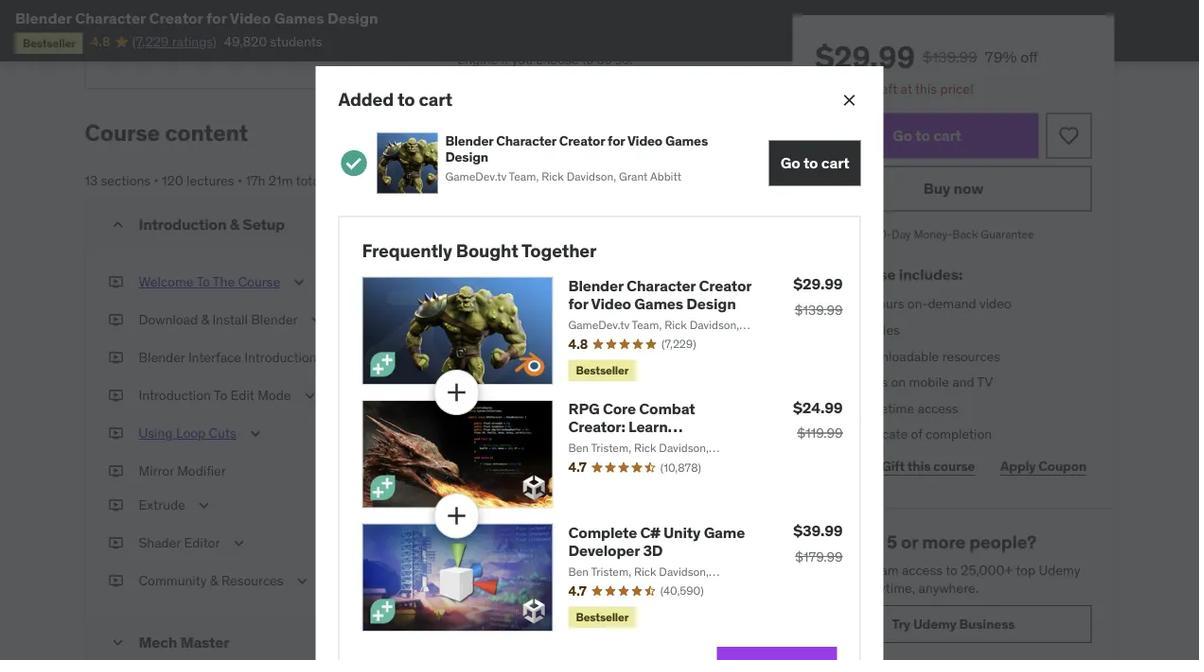 Task type: vqa. For each thing, say whether or not it's contained in the screenshot.


Task type: describe. For each thing, give the bounding box(es) containing it.
try udemy business link
[[816, 606, 1092, 644]]

animate your character.
[[139, 32, 279, 49]]

preview for welcome to the course
[[610, 274, 657, 291]]

total
[[296, 172, 323, 189]]

& for introduction
[[230, 215, 239, 234]]

complete
[[568, 523, 637, 542]]

2 vertical spatial creator
[[699, 276, 752, 295]]

2 vertical spatial for
[[568, 294, 588, 313]]

to inside add your character into the unity game engine if you choose to do so.
[[582, 51, 594, 68]]

rick inside "complete c# unity game developer 3d ben tristem, rick davidson, gamedev.tv team, gary pettie"
[[634, 565, 657, 579]]

blender character creator for video games design link
[[568, 276, 752, 313]]

$139.99 for $29.99 $139.99 79% off
[[923, 47, 978, 66]]

4.8 for (7,229 ratings)
[[91, 33, 110, 50]]

apply coupon button
[[996, 448, 1092, 486]]

unity inside the rpg core combat creator: learn intermediate unity c# coding
[[663, 436, 700, 455]]

10:00
[[690, 350, 724, 367]]

(7,229)
[[662, 337, 696, 352]]

ben tristem, rick davidson, gamedev.tv team
[[568, 441, 709, 472]]

texture
[[139, 0, 182, 5]]

full
[[846, 400, 867, 417]]

students
[[270, 33, 322, 50]]

try udemy business
[[892, 616, 1015, 633]]

extrude
[[139, 497, 185, 514]]

2 vertical spatial character
[[627, 276, 696, 295]]

game
[[655, 32, 688, 49]]

this inside gift this course link
[[908, 458, 931, 475]]

1 vertical spatial video
[[628, 132, 663, 149]]

do
[[597, 51, 612, 68]]

49,820 students
[[224, 33, 322, 50]]

xsmall image for download & install blender
[[108, 311, 124, 330]]

buy now
[[924, 179, 984, 198]]

• for 9
[[662, 216, 667, 233]]

price!
[[941, 80, 974, 97]]

$29.99 $139.99 79% off
[[816, 38, 1039, 76]]

courses
[[816, 580, 862, 597]]

(7,229 ratings)
[[132, 33, 217, 50]]

your down the blender character creator for video games design on the top left of the page
[[191, 32, 217, 49]]

rpg core combat creator: learn intermediate unity c# coding
[[568, 399, 723, 473]]

added to cart
[[338, 88, 452, 111]]

core
[[603, 399, 636, 419]]

lifetime
[[870, 400, 915, 417]]

rick up together
[[542, 169, 564, 184]]

0 horizontal spatial udemy
[[913, 616, 957, 633]]

buy
[[924, 179, 951, 198]]

if
[[501, 51, 509, 68]]

1 vertical spatial games
[[665, 132, 708, 149]]

1 vertical spatial team,
[[632, 317, 662, 332]]

using loop cuts button
[[139, 425, 236, 448]]

download & install blender
[[139, 312, 298, 329]]

17.5
[[846, 295, 868, 312]]

4.8 for (7,229)
[[568, 336, 588, 353]]

mode
[[258, 387, 291, 404]]

add your character into the unity game engine if you choose to do so.
[[458, 32, 688, 68]]

choose
[[536, 51, 579, 68]]

pettie
[[691, 580, 722, 595]]

off
[[1021, 47, 1039, 66]]

complete c# unity game developer 3d link
[[568, 523, 745, 561]]

gift this course link
[[877, 448, 981, 486]]

tristem, inside "complete c# unity game developer 3d ben tristem, rick davidson, gamedev.tv team, gary pettie"
[[591, 565, 631, 579]]

$29.99 for $29.99 $139.99 79% off
[[816, 38, 915, 76]]

gary
[[665, 580, 689, 595]]

tristem, inside ben tristem, rick davidson, gamedev.tv team
[[591, 441, 631, 456]]

install
[[212, 312, 248, 329]]

0 horizontal spatial lectures
[[187, 172, 234, 189]]

30-
[[873, 227, 892, 242]]

0 vertical spatial bestseller
[[23, 35, 75, 50]]

the
[[598, 32, 618, 49]]

1 vertical spatial introduction
[[245, 350, 317, 367]]

close modal image
[[840, 91, 859, 110]]

rick inside ben tristem, rick davidson, gamedev.tv team
[[634, 441, 657, 456]]

0 vertical spatial abbitt
[[650, 169, 682, 184]]

2 horizontal spatial cart
[[934, 126, 962, 145]]

unity inside "complete c# unity game developer 3d ben tristem, rick davidson, gamedev.tv team, gary pettie"
[[664, 523, 701, 542]]

9 lectures • 1hr 16min
[[602, 216, 724, 233]]

coding
[[568, 454, 619, 473]]

this course includes:
[[816, 265, 963, 284]]

details.
[[164, 6, 207, 23]]

your inside add your character into the unity game engine if you choose to do so.
[[485, 32, 510, 49]]

guarantee
[[981, 227, 1034, 242]]

you
[[512, 51, 533, 68]]

$29.99 for $29.99 $139.99
[[794, 274, 843, 294]]

bought
[[456, 239, 518, 262]]

$39.99 $179.99
[[794, 522, 843, 566]]

ratings)
[[172, 33, 217, 50]]

welcome
[[139, 274, 194, 291]]

now
[[954, 179, 984, 198]]

modifier
[[177, 463, 226, 480]]

$139.99 for $29.99 $139.99
[[795, 301, 843, 318]]

0 vertical spatial course
[[85, 118, 160, 147]]

content
[[165, 118, 248, 147]]

1 horizontal spatial •
[[238, 172, 242, 189]]

0 horizontal spatial abbitt
[[600, 333, 631, 348]]

or
[[901, 531, 918, 554]]

rpg core combat creator: learn intermediate unity c# coding link
[[568, 399, 723, 473]]

rick up (7,229)
[[665, 317, 687, 332]]

& for community
[[210, 573, 218, 590]]

0 vertical spatial for
[[206, 8, 227, 27]]

combat
[[639, 399, 695, 419]]

the
[[213, 274, 235, 291]]

team
[[869, 562, 899, 579]]

davidson, inside "complete c# unity game developer 3d ben tristem, rick davidson, gamedev.tv team, gary pettie"
[[659, 565, 709, 579]]

0 vertical spatial cart
[[419, 88, 452, 111]]

left
[[878, 80, 898, 97]]

c# inside "complete c# unity game developer 3d ben tristem, rick davidson, gamedev.tv team, gary pettie"
[[640, 523, 661, 542]]

shader editor
[[139, 535, 220, 552]]

colour
[[361, 0, 397, 5]]

small image
[[108, 216, 127, 235]]

0 horizontal spatial course
[[848, 265, 896, 284]]

to inside training 5 or more people? get your team access to 25,000+ top udemy courses anytime, anywhere.
[[946, 562, 958, 579]]

buy now button
[[816, 166, 1092, 212]]

0 vertical spatial video
[[230, 8, 271, 27]]

apply
[[1001, 458, 1036, 475]]

training
[[816, 531, 883, 554]]

13
[[85, 172, 98, 189]]

welcome to the course
[[139, 274, 280, 291]]

1 horizontal spatial design
[[445, 148, 489, 165]]

downloadable
[[857, 348, 939, 365]]

anywhere.
[[919, 580, 979, 597]]

& for download
[[201, 312, 209, 329]]

0 vertical spatial access
[[918, 400, 959, 417]]

0 vertical spatial this
[[916, 80, 937, 97]]

setup
[[243, 215, 285, 234]]

go inside added to cart dialog
[[781, 153, 801, 173]]

added
[[338, 88, 394, 111]]

2 horizontal spatial design
[[687, 294, 736, 313]]

access inside training 5 or more people? get your team access to 25,000+ top udemy courses anytime, anywhere.
[[902, 562, 943, 579]]

interface
[[188, 350, 241, 367]]

2 articles 3 downloadable resources access on mobile and tv
[[846, 322, 1001, 391]]

length
[[326, 172, 364, 189]]

preview for using loop cuts
[[611, 425, 658, 442]]

1 horizontal spatial grant
[[619, 169, 648, 184]]



Task type: locate. For each thing, give the bounding box(es) containing it.
xsmall image left welcome
[[108, 273, 124, 292]]

1 vertical spatial this
[[908, 458, 931, 475]]

cart down 'price!' at top right
[[934, 126, 962, 145]]

mirror
[[139, 463, 174, 480]]

to left the the at the left of the page
[[196, 274, 210, 291]]

• left 120
[[154, 172, 159, 189]]

character up 03:26
[[627, 276, 696, 295]]

1 vertical spatial for
[[608, 132, 625, 149]]

to
[[306, 0, 319, 5], [582, 51, 594, 68], [398, 88, 415, 111], [916, 126, 930, 145], [804, 153, 818, 173], [946, 562, 958, 579]]

gamedev.tv down intermediate
[[568, 457, 630, 472]]

gamedev.tv right blender character creator for video games design image
[[445, 169, 507, 184]]

1 vertical spatial bestseller
[[576, 363, 629, 378]]

your inside training 5 or more people? get your team access to 25,000+ top udemy courses anytime, anywhere.
[[840, 562, 866, 579]]

cart right added
[[419, 88, 452, 111]]

together
[[522, 239, 597, 262]]

(40,590)
[[661, 584, 704, 599]]

coupon
[[1039, 458, 1087, 475]]

team, inside "complete c# unity game developer 3d ben tristem, rick davidson, gamedev.tv team, gary pettie"
[[632, 580, 662, 595]]

0 vertical spatial course
[[848, 265, 896, 284]]

gift this course
[[882, 458, 975, 475]]

0 vertical spatial design
[[328, 8, 378, 27]]

go to cart down close modal icon at top right
[[781, 153, 850, 173]]

xsmall image for community & resources
[[108, 572, 124, 591]]

certificate of completion
[[846, 426, 992, 443]]

give
[[322, 0, 346, 5]]

0 vertical spatial grant
[[619, 169, 648, 184]]

3
[[846, 348, 854, 365]]

0 horizontal spatial character
[[75, 8, 146, 27]]

davidson,
[[567, 169, 616, 184], [690, 317, 740, 332], [659, 441, 709, 456], [659, 565, 709, 579]]

for down paint
[[206, 8, 227, 27]]

0 horizontal spatial $139.99
[[795, 301, 843, 318]]

1hr
[[670, 216, 687, 233]]

$139.99 up 'price!' at top right
[[923, 47, 978, 66]]

sections
[[101, 172, 151, 189]]

1 horizontal spatial c#
[[703, 436, 723, 455]]

go to cart button inside added to cart dialog
[[769, 141, 861, 186]]

0 horizontal spatial for
[[206, 8, 227, 27]]

grant
[[619, 169, 648, 184], [568, 333, 597, 348]]

full lifetime access
[[846, 400, 959, 417]]

1 vertical spatial 4.8
[[568, 336, 588, 353]]

udemy right "try"
[[913, 616, 957, 633]]

ben inside "complete c# unity game developer 3d ben tristem, rick davidson, gamedev.tv team, gary pettie"
[[568, 565, 589, 579]]

03:26
[[689, 312, 724, 329]]

udemy right top
[[1039, 562, 1081, 579]]

so.
[[615, 51, 633, 68]]

0 vertical spatial ben
[[568, 441, 589, 456]]

video
[[230, 8, 271, 27], [628, 132, 663, 149], [591, 294, 631, 313]]

c# right complete
[[640, 523, 661, 542]]

unity right 3d
[[664, 523, 701, 542]]

2 vertical spatial team,
[[632, 580, 662, 595]]

0 horizontal spatial 4.8
[[91, 33, 110, 50]]

introduction to edit mode
[[139, 387, 291, 404]]

1 horizontal spatial for
[[568, 294, 588, 313]]

2 up 3
[[846, 322, 854, 339]]

get
[[816, 562, 837, 579]]

your inside texture paint your character to give it colour and details.
[[219, 0, 244, 5]]

developer
[[568, 541, 640, 561]]

small image
[[108, 634, 127, 653]]

tristem, down creator:
[[591, 441, 631, 456]]

includes:
[[899, 265, 963, 284]]

0 vertical spatial to
[[196, 274, 210, 291]]

cart down close modal icon at top right
[[822, 153, 850, 173]]

0 horizontal spatial to
[[196, 274, 210, 291]]

rick down 3d
[[634, 565, 657, 579]]

character.
[[220, 32, 279, 49]]

people?
[[970, 531, 1037, 554]]

gamedev.tv inside "complete c# unity game developer 3d ben tristem, rick davidson, gamedev.tv team, gary pettie"
[[568, 580, 630, 595]]

character up choose
[[513, 32, 569, 49]]

davidson, up '(10,878)'
[[659, 441, 709, 456]]

team, down 'blender character creator for video games design' link
[[632, 317, 662, 332]]

0 vertical spatial unity
[[621, 32, 652, 49]]

1 horizontal spatial character
[[513, 32, 569, 49]]

0 vertical spatial and
[[139, 6, 161, 23]]

your up courses
[[840, 562, 866, 579]]

grant up rpg
[[568, 333, 597, 348]]

2 vertical spatial bestseller
[[576, 610, 629, 625]]

4.8 inside added to cart dialog
[[568, 336, 588, 353]]

1 vertical spatial cart
[[934, 126, 962, 145]]

grant up 9 lectures • 1hr 16min
[[619, 169, 648, 184]]

character up 49,820 students on the left top of page
[[247, 0, 303, 5]]

0 vertical spatial c#
[[703, 436, 723, 455]]

3d
[[643, 541, 663, 561]]

more
[[922, 531, 966, 554]]

design
[[328, 8, 378, 27], [445, 148, 489, 165], [687, 294, 736, 313]]

course content
[[85, 118, 248, 147]]

completion
[[926, 426, 992, 443]]

creator down do
[[559, 132, 605, 149]]

xsmall image left download
[[108, 311, 124, 330]]

$24.99 $119.99
[[793, 398, 843, 442]]

introduction up mode
[[245, 350, 317, 367]]

0 horizontal spatial 2
[[835, 80, 843, 97]]

introduction & setup
[[139, 215, 285, 234]]

3 xsmall image from the top
[[108, 311, 124, 330]]

2 left days
[[835, 80, 843, 97]]

2 vertical spatial &
[[210, 573, 218, 590]]

5 xsmall image from the top
[[108, 572, 124, 591]]

0 vertical spatial character
[[75, 8, 146, 27]]

1 horizontal spatial course
[[238, 274, 280, 291]]

0 horizontal spatial creator
[[149, 8, 203, 27]]

5
[[887, 531, 898, 554]]

0 horizontal spatial •
[[154, 172, 159, 189]]

demand
[[928, 295, 977, 312]]

0 horizontal spatial go to cart
[[781, 153, 850, 173]]

4.8 left (7,229
[[91, 33, 110, 50]]

access down or
[[902, 562, 943, 579]]

blender interface introduction
[[139, 350, 317, 367]]

bestseller for complete c# unity game developer 3d
[[576, 610, 629, 625]]

13 sections • 120 lectures • 17h 21m total length
[[85, 172, 364, 189]]

1 horizontal spatial creator
[[559, 132, 605, 149]]

1 vertical spatial character
[[513, 32, 569, 49]]

ben inside ben tristem, rick davidson, gamedev.tv team
[[568, 441, 589, 456]]

into
[[573, 32, 595, 49]]

go to cart
[[893, 126, 962, 145], [781, 153, 850, 173]]

introduction down 120
[[139, 215, 227, 234]]

0 horizontal spatial c#
[[640, 523, 661, 542]]

creator up 03:26
[[699, 276, 752, 295]]

gamedev.tv down developer
[[568, 580, 630, 595]]

2 vertical spatial games
[[635, 294, 684, 313]]

lectures right 120
[[187, 172, 234, 189]]

0 vertical spatial $139.99
[[923, 47, 978, 66]]

0 vertical spatial blender character creator for video games design gamedev.tv team, rick davidson, grant abbitt
[[445, 132, 708, 184]]

on-
[[908, 295, 928, 312]]

08:05
[[688, 387, 724, 404]]

49,820
[[224, 33, 267, 50]]

for down together
[[568, 294, 588, 313]]

2 horizontal spatial •
[[662, 216, 667, 233]]

access down mobile on the right of page
[[918, 400, 959, 417]]

• for 13
[[154, 172, 159, 189]]

to left the edit
[[214, 387, 227, 404]]

bestseller for blender character creator for video games design
[[576, 363, 629, 378]]

lectures right "9" on the top of page
[[613, 216, 659, 233]]

unity up '(10,878)'
[[663, 436, 700, 455]]

1 vertical spatial udemy
[[913, 616, 957, 633]]

game
[[704, 523, 745, 542]]

unity up so.
[[621, 32, 652, 49]]

ben down developer
[[568, 565, 589, 579]]

using loop cuts
[[139, 425, 236, 442]]

(7,229
[[132, 33, 169, 50]]

welcome to the course button
[[139, 273, 280, 296]]

for down so.
[[608, 132, 625, 149]]

gamedev.tv inside ben tristem, rick davidson, gamedev.tv team
[[568, 457, 630, 472]]

character inside texture paint your character to give it colour and details.
[[247, 0, 303, 5]]

davidson, inside ben tristem, rick davidson, gamedev.tv team
[[659, 441, 709, 456]]

for
[[206, 8, 227, 27], [608, 132, 625, 149], [568, 294, 588, 313]]

1 vertical spatial c#
[[640, 523, 661, 542]]

1 vertical spatial preview
[[611, 425, 658, 442]]

davidson, up 10:00
[[690, 317, 740, 332]]

1 horizontal spatial 2
[[846, 322, 854, 339]]

character inside add your character into the unity game engine if you choose to do so.
[[513, 32, 569, 49]]

introduction
[[139, 215, 227, 234], [245, 350, 317, 367], [139, 387, 211, 404]]

introduction up using loop cuts in the left bottom of the page
[[139, 387, 211, 404]]

1 horizontal spatial character
[[496, 132, 557, 149]]

unity inside add your character into the unity game engine if you choose to do so.
[[621, 32, 652, 49]]

and down the texture at the left of the page
[[139, 6, 161, 23]]

0 vertical spatial character
[[247, 0, 303, 5]]

1 horizontal spatial cart
[[822, 153, 850, 173]]

to for introduction
[[214, 387, 227, 404]]

resources
[[943, 348, 1001, 365]]

your
[[219, 0, 244, 5], [191, 32, 217, 49], [485, 32, 510, 49], [840, 562, 866, 579]]

davidson, up 'gary'
[[659, 565, 709, 579]]

to inside welcome to the course button
[[196, 274, 210, 291]]

1 horizontal spatial udemy
[[1039, 562, 1081, 579]]

introduction for introduction & setup
[[139, 215, 227, 234]]

1 ben from the top
[[568, 441, 589, 456]]

anytime,
[[865, 580, 916, 597]]

blender character creator for video games design gamedev.tv team, rick davidson, grant abbitt
[[445, 132, 708, 184], [568, 276, 752, 348]]

1 xsmall image from the top
[[108, 32, 124, 50]]

games up (7,229)
[[635, 294, 684, 313]]

1 vertical spatial course
[[238, 274, 280, 291]]

1 vertical spatial abbitt
[[600, 333, 631, 348]]

design right blender character creator for video games design image
[[445, 148, 489, 165]]

and for tv
[[953, 374, 975, 391]]

character up (7,229
[[75, 8, 146, 27]]

2 vertical spatial cart
[[822, 153, 850, 173]]

tristem, down developer
[[591, 565, 631, 579]]

0 vertical spatial udemy
[[1039, 562, 1081, 579]]

and inside texture paint your character to give it colour and details.
[[139, 6, 161, 23]]

1 horizontal spatial go
[[893, 126, 913, 145]]

03:51
[[692, 573, 724, 590]]

0 horizontal spatial cart
[[419, 88, 452, 111]]

it
[[349, 0, 357, 5]]

2 for 2 days left at this price!
[[835, 80, 843, 97]]

2 4.7 from the top
[[568, 583, 587, 600]]

0 horizontal spatial and
[[139, 6, 161, 23]]

0 vertical spatial team,
[[509, 169, 539, 184]]

0 vertical spatial tristem,
[[591, 441, 631, 456]]

2 horizontal spatial for
[[608, 132, 625, 149]]

creator:
[[568, 418, 625, 437]]

0 vertical spatial preview
[[610, 274, 657, 291]]

course down completion
[[934, 458, 975, 475]]

1 horizontal spatial course
[[934, 458, 975, 475]]

design down 00:50
[[687, 294, 736, 313]]

1 horizontal spatial go to cart
[[893, 126, 962, 145]]

team, up together
[[509, 169, 539, 184]]

4.7 down intermediate
[[568, 459, 587, 476]]

go to cart down at
[[893, 126, 962, 145]]

2 ben from the top
[[568, 565, 589, 579]]

1 vertical spatial creator
[[559, 132, 605, 149]]

4.8 up rpg
[[568, 336, 588, 353]]

course inside gift this course link
[[934, 458, 975, 475]]

0 horizontal spatial go
[[781, 153, 801, 173]]

xsmall image left community
[[108, 572, 124, 591]]

video up character.
[[230, 8, 271, 27]]

1 horizontal spatial to
[[214, 387, 227, 404]]

(10,878)
[[661, 461, 701, 475]]

0 vertical spatial go to cart
[[893, 126, 962, 145]]

1 horizontal spatial lectures
[[613, 216, 659, 233]]

this right at
[[916, 80, 937, 97]]

00:50
[[687, 274, 724, 291]]

2 inside the '2 articles 3 downloadable resources access on mobile and tv'
[[846, 322, 854, 339]]

days
[[845, 80, 875, 97]]

loop
[[176, 425, 206, 442]]

0 vertical spatial 4.7
[[568, 459, 587, 476]]

xsmall image left the extrude
[[108, 496, 124, 515]]

games up 1hr
[[665, 132, 708, 149]]

4 xsmall image from the top
[[108, 496, 124, 515]]

1 vertical spatial $29.99
[[794, 274, 843, 294]]

creator down the texture at the left of the page
[[149, 8, 203, 27]]

& left 'install'
[[201, 312, 209, 329]]

design down it
[[328, 8, 378, 27]]

c# up the 17:18
[[703, 436, 723, 455]]

1 vertical spatial tristem,
[[591, 565, 631, 579]]

1 vertical spatial unity
[[663, 436, 700, 455]]

xsmall image left (7,229
[[108, 32, 124, 50]]

1 vertical spatial to
[[214, 387, 227, 404]]

go to cart inside added to cart dialog
[[781, 153, 850, 173]]

creator
[[149, 8, 203, 27], [559, 132, 605, 149], [699, 276, 752, 295]]

1 tristem, from the top
[[591, 441, 631, 456]]

to for welcome
[[196, 274, 210, 291]]

2 tristem, from the top
[[591, 565, 631, 579]]

0 vertical spatial games
[[274, 8, 324, 27]]

4.7 down developer
[[568, 583, 587, 600]]

120
[[162, 172, 183, 189]]

top
[[1016, 562, 1036, 579]]

introduction for introduction to edit mode
[[139, 387, 211, 404]]

resources
[[221, 573, 284, 590]]

40590 reviews element
[[661, 584, 704, 600]]

1 4.7 from the top
[[568, 459, 587, 476]]

4.7 for complete c# unity game developer 3d
[[568, 583, 587, 600]]

1 vertical spatial and
[[953, 374, 975, 391]]

character down you
[[496, 132, 557, 149]]

c# inside the rpg core combat creator: learn intermediate unity c# coding
[[703, 436, 723, 455]]

games up students
[[274, 8, 324, 27]]

and inside the '2 articles 3 downloadable resources access on mobile and tv'
[[953, 374, 975, 391]]

• left 1hr
[[662, 216, 667, 233]]

2 for 2 articles 3 downloadable resources access on mobile and tv
[[846, 322, 854, 339]]

09:02
[[688, 535, 724, 552]]

& left resources
[[210, 573, 218, 590]]

your up the if at left
[[485, 32, 510, 49]]

mirror modifier
[[139, 463, 226, 480]]

9
[[602, 216, 610, 233]]

and for details.
[[139, 6, 161, 23]]

your right paint
[[219, 0, 244, 5]]

1 vertical spatial lectures
[[613, 216, 659, 233]]

2 horizontal spatial creator
[[699, 276, 752, 295]]

$139.99 inside $29.99 $139.99 79% off
[[923, 47, 978, 66]]

1 vertical spatial grant
[[568, 333, 597, 348]]

team
[[632, 457, 659, 472]]

0 horizontal spatial character
[[247, 0, 303, 5]]

cart
[[419, 88, 452, 111], [934, 126, 962, 145], [822, 153, 850, 173]]

1 vertical spatial blender character creator for video games design gamedev.tv team, rick davidson, grant abbitt
[[568, 276, 752, 348]]

udemy
[[1039, 562, 1081, 579], [913, 616, 957, 633]]

money-
[[914, 227, 953, 242]]

this right gift at the right bottom
[[908, 458, 931, 475]]

apply coupon
[[1001, 458, 1087, 475]]

1 vertical spatial character
[[496, 132, 557, 149]]

course right the the at the left of the page
[[238, 274, 280, 291]]

1 horizontal spatial 4.8
[[568, 336, 588, 353]]

edit
[[231, 387, 255, 404]]

shader
[[139, 535, 181, 552]]

this
[[816, 265, 845, 284]]

video down together
[[591, 294, 631, 313]]

7229 reviews element
[[662, 337, 696, 353]]

0 vertical spatial creator
[[149, 8, 203, 27]]

1 vertical spatial 2
[[846, 322, 854, 339]]

added to cart dialog
[[316, 66, 884, 661]]

animate
[[139, 32, 188, 49]]

abbitt up 9 lectures • 1hr 16min
[[650, 169, 682, 184]]

davidson, up "9" on the top of page
[[567, 169, 616, 184]]

course up 17.5
[[848, 265, 896, 284]]

business
[[959, 616, 1015, 633]]

go to cart button
[[816, 113, 1039, 159], [769, 141, 861, 186]]

0 horizontal spatial course
[[85, 118, 160, 147]]

•
[[154, 172, 159, 189], [238, 172, 242, 189], [662, 216, 667, 233]]

games
[[274, 8, 324, 27], [665, 132, 708, 149], [635, 294, 684, 313]]

& left setup at the top left of page
[[230, 215, 239, 234]]

wishlist image
[[1058, 125, 1081, 147]]

go to cart button down at
[[816, 113, 1039, 159]]

xsmall image
[[816, 295, 831, 314], [108, 349, 124, 368], [108, 387, 124, 405], [816, 399, 831, 418], [108, 425, 124, 443], [816, 426, 831, 444], [108, 463, 124, 481], [108, 534, 124, 553]]

rick up team
[[634, 441, 657, 456]]

blender character creator for video games design image
[[377, 133, 438, 194]]

of
[[911, 426, 923, 443]]

ben down creator:
[[568, 441, 589, 456]]

$29.99 inside added to cart dialog
[[794, 274, 843, 294]]

articles
[[857, 322, 900, 339]]

to inside texture paint your character to give it colour and details.
[[306, 0, 319, 5]]

abbitt left (7,229)
[[600, 333, 631, 348]]

$139.99 down this
[[795, 301, 843, 318]]

17h 21m
[[246, 172, 293, 189]]

2 vertical spatial introduction
[[139, 387, 211, 404]]

2 vertical spatial video
[[591, 294, 631, 313]]

1 vertical spatial course
[[934, 458, 975, 475]]

xsmall image for extrude
[[108, 496, 124, 515]]

0 horizontal spatial design
[[328, 8, 378, 27]]

at
[[901, 80, 913, 97]]

course up sections
[[85, 118, 160, 147]]

udemy inside training 5 or more people? get your team access to 25,000+ top udemy courses anytime, anywhere.
[[1039, 562, 1081, 579]]

2 xsmall image from the top
[[108, 273, 124, 292]]

download
[[139, 312, 198, 329]]

$139.99 inside the $29.99 $139.99
[[795, 301, 843, 318]]

• left 17h 21m
[[238, 172, 242, 189]]

0 vertical spatial go
[[893, 126, 913, 145]]

team, left 'gary'
[[632, 580, 662, 595]]

video down so.
[[628, 132, 663, 149]]

10878 reviews element
[[661, 460, 701, 476]]

gamedev.tv down 'blender character creator for video games design' link
[[568, 317, 630, 332]]

course inside button
[[238, 274, 280, 291]]

engine
[[458, 51, 498, 68]]

xsmall image
[[108, 32, 124, 50], [108, 273, 124, 292], [108, 311, 124, 330], [108, 496, 124, 515], [108, 572, 124, 591]]

cuts
[[209, 425, 236, 442]]

go to cart button down close modal icon at top right
[[769, 141, 861, 186]]

2 days left at this price!
[[835, 80, 974, 97]]

4.7 for rpg core combat creator: learn intermediate unity c# coding
[[568, 459, 587, 476]]

and left tv
[[953, 374, 975, 391]]



